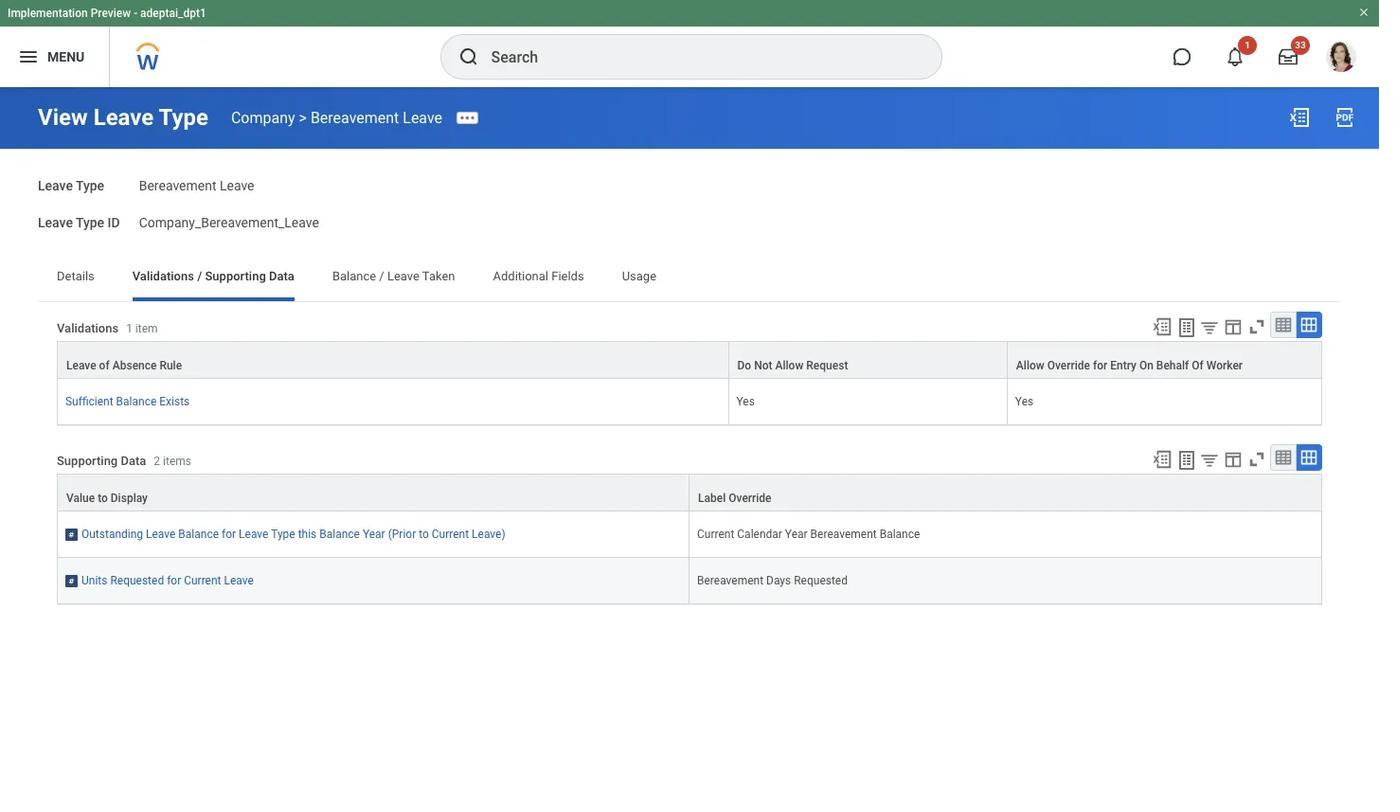 Task type: vqa. For each thing, say whether or not it's contained in the screenshot.
topmost toolbar
yes



Task type: describe. For each thing, give the bounding box(es) containing it.
expand table image for 1
[[1300, 315, 1319, 334]]

calendar
[[738, 528, 783, 541]]

menu banner
[[0, 0, 1380, 87]]

validations for validations 1 item
[[57, 321, 119, 335]]

additional
[[493, 269, 549, 283]]

1 horizontal spatial current
[[432, 528, 469, 541]]

/ for balance
[[379, 269, 384, 283]]

sufficient balance exists link
[[65, 391, 190, 408]]

export to excel image for validations
[[1152, 316, 1173, 337]]

implementation
[[8, 7, 88, 20]]

additional fields
[[493, 269, 584, 283]]

view leave type main content
[[0, 87, 1380, 673]]

toolbar for 1
[[1144, 311, 1323, 341]]

inbox large image
[[1279, 47, 1298, 66]]

notifications large image
[[1226, 47, 1245, 66]]

type up leave type element
[[159, 104, 208, 131]]

view leave type
[[38, 104, 208, 131]]

2 yes from the left
[[1016, 395, 1034, 408]]

adeptai_dpt1
[[140, 7, 206, 20]]

/ for validations
[[197, 269, 202, 283]]

label override
[[698, 492, 772, 505]]

entry
[[1111, 359, 1137, 372]]

row containing leave of absence rule
[[57, 341, 1323, 379]]

supporting data 2 items
[[57, 454, 191, 468]]

0 horizontal spatial current
[[184, 574, 221, 587]]

preview
[[91, 7, 131, 20]]

to inside popup button
[[98, 492, 108, 505]]

view printable version (pdf) image
[[1334, 106, 1357, 129]]

bereavement inside leave type element
[[139, 178, 217, 193]]

select to filter grid data image
[[1200, 317, 1221, 337]]

1 yes from the left
[[737, 395, 755, 408]]

bereavement leave
[[139, 178, 254, 193]]

id
[[108, 215, 120, 230]]

row containing units requested for current leave
[[57, 558, 1323, 604]]

worker
[[1207, 359, 1243, 372]]

justify image
[[17, 45, 40, 68]]

of
[[99, 359, 110, 372]]

override for allow
[[1048, 359, 1091, 372]]

outstanding leave balance for leave type this balance year (prior to current leave) link
[[81, 524, 506, 541]]

export to worksheets image
[[1176, 316, 1199, 339]]

sufficient
[[65, 395, 113, 408]]

behalf
[[1157, 359, 1190, 372]]

label
[[698, 492, 726, 505]]

validations for validations / supporting data
[[132, 269, 194, 283]]

company > bereavement leave
[[231, 109, 443, 127]]

validations 1 item
[[57, 321, 158, 335]]

profile logan mcneil image
[[1327, 42, 1357, 76]]

(prior
[[388, 528, 416, 541]]

row containing sufficient balance exists
[[57, 379, 1323, 425]]

label override button
[[690, 474, 1322, 510]]

bereavement days requested
[[697, 574, 848, 587]]

do not allow request
[[738, 359, 849, 372]]

value to display column header
[[57, 474, 690, 512]]

leave type
[[38, 178, 104, 193]]

exists
[[159, 395, 190, 408]]

0 vertical spatial supporting
[[205, 269, 266, 283]]

outstanding leave balance for leave type this balance year (prior to current leave)
[[81, 528, 506, 541]]

not
[[754, 359, 773, 372]]

leave type id
[[38, 215, 120, 230]]

view
[[38, 104, 88, 131]]

company > bereavement leave link
[[231, 109, 443, 127]]

1 horizontal spatial data
[[269, 269, 295, 283]]

override for label
[[729, 492, 772, 505]]

table image
[[1275, 448, 1294, 467]]

type left id
[[76, 215, 104, 230]]

do
[[738, 359, 752, 372]]

2 allow from the left
[[1017, 359, 1045, 372]]

tab list inside "view leave type" main content
[[38, 255, 1342, 301]]

0 horizontal spatial supporting
[[57, 454, 118, 468]]

2
[[154, 455, 160, 468]]

of
[[1192, 359, 1204, 372]]

1 button
[[1215, 36, 1258, 78]]

bereavement right calendar
[[811, 528, 877, 541]]

current calendar year bereavement balance
[[697, 528, 921, 541]]



Task type: locate. For each thing, give the bounding box(es) containing it.
company
[[231, 109, 295, 127]]

year right calendar
[[785, 528, 808, 541]]

fullscreen image
[[1247, 316, 1268, 337]]

for inside outstanding leave balance for leave type this balance year (prior to current leave) link
[[222, 528, 236, 541]]

for inside 'allow override for entry on behalf of worker' popup button
[[1094, 359, 1108, 372]]

export to excel image
[[1289, 106, 1312, 129], [1152, 316, 1173, 337], [1152, 449, 1173, 470]]

units requested for current leave
[[81, 574, 254, 587]]

1 horizontal spatial for
[[222, 528, 236, 541]]

2 vertical spatial for
[[167, 574, 181, 587]]

expand table image right table image
[[1300, 315, 1319, 334]]

1 horizontal spatial validations
[[132, 269, 194, 283]]

export to excel image left view printable version (pdf) icon
[[1289, 106, 1312, 129]]

export to excel image left export to worksheets icon
[[1152, 316, 1173, 337]]

export to worksheets image
[[1176, 449, 1199, 472]]

0 vertical spatial toolbar
[[1144, 311, 1323, 341]]

/ down company_bereavement_leave
[[197, 269, 202, 283]]

for for current
[[167, 574, 181, 587]]

value to display image for units requested for current leave
[[65, 574, 78, 589]]

row containing outstanding leave balance for leave type this balance year (prior to current leave)
[[57, 511, 1323, 558]]

allow override for entry on behalf of worker button
[[1008, 342, 1322, 378]]

supporting down company_bereavement_leave
[[205, 269, 266, 283]]

0 vertical spatial expand table image
[[1300, 315, 1319, 334]]

for left entry
[[1094, 359, 1108, 372]]

to right (prior
[[419, 528, 429, 541]]

override left entry
[[1048, 359, 1091, 372]]

allow override for entry on behalf of worker
[[1017, 359, 1243, 372]]

close environment banner image
[[1359, 7, 1370, 18]]

yes down do
[[737, 395, 755, 408]]

1 vertical spatial toolbar
[[1144, 444, 1323, 474]]

value to display button
[[58, 474, 689, 510]]

click to view/edit grid preferences image left fullscreen icon
[[1223, 316, 1244, 337]]

units requested for current leave link
[[81, 570, 254, 587]]

1 horizontal spatial supporting
[[205, 269, 266, 283]]

2 / from the left
[[379, 269, 384, 283]]

1 vertical spatial value to display image
[[65, 574, 78, 589]]

bereavement
[[311, 109, 399, 127], [139, 178, 217, 193], [811, 528, 877, 541], [697, 574, 764, 587]]

menu
[[47, 49, 85, 64]]

toolbar
[[1144, 311, 1323, 341], [1144, 444, 1323, 474]]

leave type element
[[139, 167, 254, 195]]

type up leave type id
[[76, 178, 104, 193]]

validations up of
[[57, 321, 119, 335]]

type left this
[[271, 528, 295, 541]]

menu button
[[0, 27, 109, 87]]

0 vertical spatial validations
[[132, 269, 194, 283]]

current
[[432, 528, 469, 541], [697, 528, 735, 541], [184, 574, 221, 587]]

0 vertical spatial value to display image
[[65, 528, 78, 543]]

bereavement right >
[[311, 109, 399, 127]]

0 horizontal spatial data
[[121, 454, 146, 468]]

units
[[81, 574, 107, 587]]

company_bereavement_leave
[[139, 215, 319, 230]]

0 vertical spatial override
[[1048, 359, 1091, 372]]

allow left entry
[[1017, 359, 1045, 372]]

data
[[269, 269, 295, 283], [121, 454, 146, 468]]

select to filter grid data image
[[1200, 450, 1221, 470]]

toolbar up worker
[[1144, 311, 1323, 341]]

0 horizontal spatial /
[[197, 269, 202, 283]]

value to display image down value
[[65, 528, 78, 543]]

export to excel image for supporting data
[[1152, 449, 1173, 470]]

0 vertical spatial 1
[[1245, 40, 1251, 50]]

requested
[[110, 574, 164, 587], [794, 574, 848, 587]]

item
[[135, 322, 158, 335]]

1 horizontal spatial year
[[785, 528, 808, 541]]

validations
[[132, 269, 194, 283], [57, 321, 119, 335]]

leave inside popup button
[[66, 359, 96, 372]]

value to display
[[66, 492, 148, 505]]

leave
[[93, 104, 154, 131], [403, 109, 443, 127], [38, 178, 73, 193], [220, 178, 254, 193], [38, 215, 73, 230], [388, 269, 420, 283], [66, 359, 96, 372], [146, 528, 176, 541], [239, 528, 269, 541], [224, 574, 254, 587]]

click to view/edit grid preferences image
[[1223, 316, 1244, 337], [1223, 449, 1244, 470]]

validations up item
[[132, 269, 194, 283]]

value to display image
[[65, 528, 78, 543], [65, 574, 78, 589]]

1 vertical spatial override
[[729, 492, 772, 505]]

1 vertical spatial for
[[222, 528, 236, 541]]

leave of absence rule
[[66, 359, 182, 372]]

search image
[[457, 45, 480, 68]]

0 horizontal spatial yes
[[737, 395, 755, 408]]

5 row from the top
[[57, 558, 1323, 604]]

yes up 'label override' popup button
[[1016, 395, 1034, 408]]

0 horizontal spatial 1
[[126, 322, 133, 335]]

override
[[1048, 359, 1091, 372], [729, 492, 772, 505]]

-
[[134, 7, 138, 20]]

yes
[[737, 395, 755, 408], [1016, 395, 1034, 408]]

1 value to display image from the top
[[65, 528, 78, 543]]

1 inside validations 1 item
[[126, 322, 133, 335]]

0 horizontal spatial allow
[[776, 359, 804, 372]]

expand table image for data
[[1300, 448, 1319, 467]]

1 requested from the left
[[110, 574, 164, 587]]

2 vertical spatial export to excel image
[[1152, 449, 1173, 470]]

supporting
[[205, 269, 266, 283], [57, 454, 118, 468]]

click to view/edit grid preferences image for data
[[1223, 449, 1244, 470]]

1 horizontal spatial /
[[379, 269, 384, 283]]

0 vertical spatial for
[[1094, 359, 1108, 372]]

4 row from the top
[[57, 511, 1323, 558]]

expand table image
[[1300, 315, 1319, 334], [1300, 448, 1319, 467]]

Search Workday  search field
[[491, 36, 903, 78]]

validations / supporting data
[[132, 269, 295, 283]]

for
[[1094, 359, 1108, 372], [222, 528, 236, 541], [167, 574, 181, 587]]

year
[[363, 528, 385, 541], [785, 528, 808, 541]]

tab list
[[38, 255, 1342, 301]]

1 vertical spatial validations
[[57, 321, 119, 335]]

to right value
[[98, 492, 108, 505]]

1 right notifications large icon
[[1245, 40, 1251, 50]]

row containing value to display
[[57, 474, 1323, 512]]

0 horizontal spatial for
[[167, 574, 181, 587]]

value
[[66, 492, 95, 505]]

for for entry
[[1094, 359, 1108, 372]]

/
[[197, 269, 202, 283], [379, 269, 384, 283]]

2 value to display image from the top
[[65, 574, 78, 589]]

1 horizontal spatial 1
[[1245, 40, 1251, 50]]

0 horizontal spatial override
[[729, 492, 772, 505]]

request
[[807, 359, 849, 372]]

allow
[[776, 359, 804, 372], [1017, 359, 1045, 372]]

2 year from the left
[[785, 528, 808, 541]]

1 allow from the left
[[776, 359, 804, 372]]

2 requested from the left
[[794, 574, 848, 587]]

0 vertical spatial to
[[98, 492, 108, 505]]

items
[[163, 455, 191, 468]]

leave of absence rule button
[[58, 342, 728, 378]]

>
[[299, 109, 307, 127]]

requested right days
[[794, 574, 848, 587]]

tab list containing details
[[38, 255, 1342, 301]]

balance / leave taken
[[333, 269, 455, 283]]

1 / from the left
[[197, 269, 202, 283]]

/ left taken
[[379, 269, 384, 283]]

1 vertical spatial supporting
[[57, 454, 118, 468]]

usage
[[622, 269, 657, 283]]

leave)
[[472, 528, 506, 541]]

row
[[57, 341, 1323, 379], [57, 379, 1323, 425], [57, 474, 1323, 512], [57, 511, 1323, 558], [57, 558, 1323, 604]]

type inside outstanding leave balance for leave type this balance year (prior to current leave) link
[[271, 528, 295, 541]]

for inside units requested for current leave link
[[167, 574, 181, 587]]

1 vertical spatial export to excel image
[[1152, 316, 1173, 337]]

do not allow request button
[[729, 342, 1007, 378]]

export to excel image left export to worksheets image
[[1152, 449, 1173, 470]]

table image
[[1275, 315, 1294, 334]]

for up units requested for current leave link
[[222, 528, 236, 541]]

override up calendar
[[729, 492, 772, 505]]

1 inside button
[[1245, 40, 1251, 50]]

supporting up value
[[57, 454, 118, 468]]

type
[[159, 104, 208, 131], [76, 178, 104, 193], [76, 215, 104, 230], [271, 528, 295, 541]]

to
[[98, 492, 108, 505], [419, 528, 429, 541]]

expand table image right table icon
[[1300, 448, 1319, 467]]

details
[[57, 269, 95, 283]]

1 horizontal spatial to
[[419, 528, 429, 541]]

fields
[[552, 269, 584, 283]]

implementation preview -   adeptai_dpt1
[[8, 7, 206, 20]]

0 vertical spatial export to excel image
[[1289, 106, 1312, 129]]

1 horizontal spatial allow
[[1017, 359, 1045, 372]]

year left (prior
[[363, 528, 385, 541]]

1 horizontal spatial yes
[[1016, 395, 1034, 408]]

33
[[1296, 40, 1307, 50]]

fullscreen image
[[1247, 449, 1268, 470]]

value to display image left 'units'
[[65, 574, 78, 589]]

0 vertical spatial click to view/edit grid preferences image
[[1223, 316, 1244, 337]]

toolbar down worker
[[1144, 444, 1323, 474]]

1 vertical spatial data
[[121, 454, 146, 468]]

toolbar for data
[[1144, 444, 1323, 474]]

3 row from the top
[[57, 474, 1323, 512]]

export to excel image for view leave type
[[1289, 106, 1312, 129]]

sufficient balance exists
[[65, 395, 190, 408]]

outstanding
[[81, 528, 143, 541]]

1 left item
[[126, 322, 133, 335]]

display
[[111, 492, 148, 505]]

data left the '2'
[[121, 454, 146, 468]]

absence
[[112, 359, 157, 372]]

bereavement left days
[[697, 574, 764, 587]]

1
[[1245, 40, 1251, 50], [126, 322, 133, 335]]

taken
[[423, 269, 455, 283]]

click to view/edit grid preferences image for 1
[[1223, 316, 1244, 337]]

0 horizontal spatial year
[[363, 528, 385, 541]]

0 horizontal spatial requested
[[110, 574, 164, 587]]

1 vertical spatial expand table image
[[1300, 448, 1319, 467]]

1 vertical spatial 1
[[126, 322, 133, 335]]

bereavement up company_bereavement_leave
[[139, 178, 217, 193]]

0 horizontal spatial to
[[98, 492, 108, 505]]

0 horizontal spatial validations
[[57, 321, 119, 335]]

this
[[298, 528, 317, 541]]

allow right 'not'
[[776, 359, 804, 372]]

2 row from the top
[[57, 379, 1323, 425]]

requested right 'units'
[[110, 574, 164, 587]]

on
[[1140, 359, 1154, 372]]

data down company_bereavement_leave
[[269, 269, 295, 283]]

0 vertical spatial data
[[269, 269, 295, 283]]

1 year from the left
[[363, 528, 385, 541]]

1 vertical spatial to
[[419, 528, 429, 541]]

1 horizontal spatial override
[[1048, 359, 1091, 372]]

days
[[767, 574, 792, 587]]

1 horizontal spatial requested
[[794, 574, 848, 587]]

value to display image for outstanding leave balance for leave type this balance year (prior to current leave)
[[65, 528, 78, 543]]

1 row from the top
[[57, 341, 1323, 379]]

for right 'units'
[[167, 574, 181, 587]]

2 horizontal spatial for
[[1094, 359, 1108, 372]]

rule
[[160, 359, 182, 372]]

click to view/edit grid preferences image left fullscreen image
[[1223, 449, 1244, 470]]

1 vertical spatial click to view/edit grid preferences image
[[1223, 449, 1244, 470]]

2 horizontal spatial current
[[697, 528, 735, 541]]

33 button
[[1268, 36, 1311, 78]]

balance
[[333, 269, 376, 283], [116, 395, 157, 408], [178, 528, 219, 541], [320, 528, 360, 541], [880, 528, 921, 541]]



